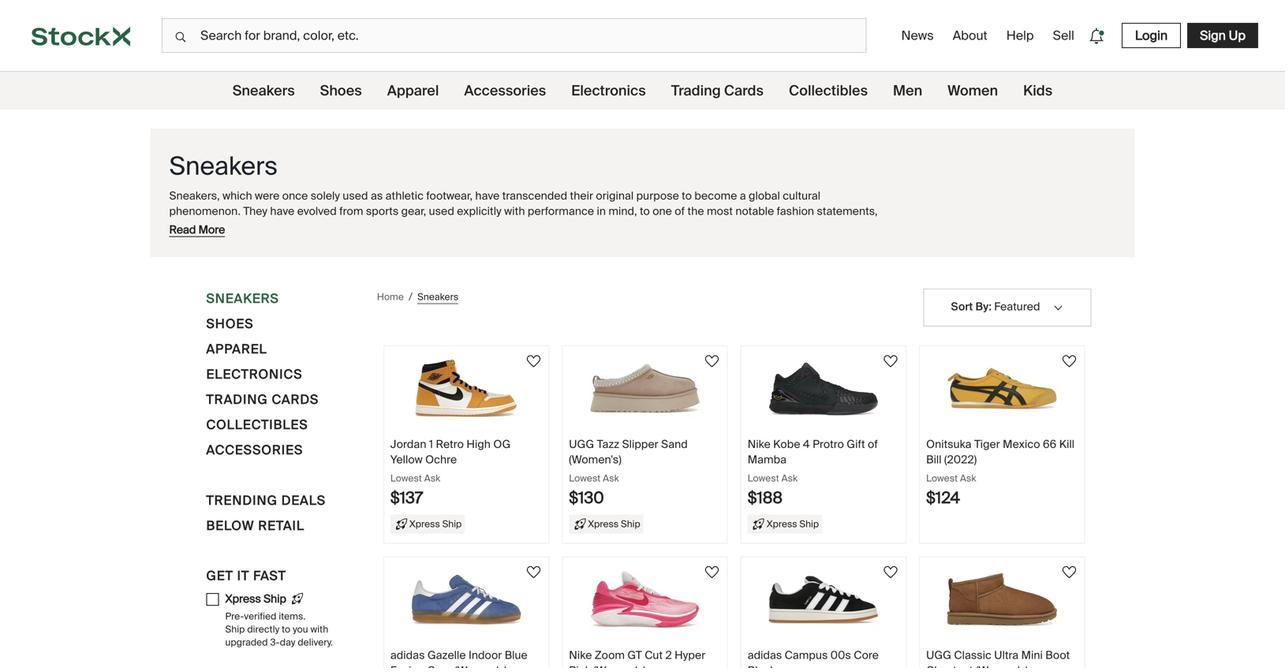 Task type: vqa. For each thing, say whether or not it's contained in the screenshot.
the Electronics inside the "product category switcher" ELEMENT
yes



Task type: locate. For each thing, give the bounding box(es) containing it.
2 horizontal spatial of
[[868, 437, 878, 452]]

read more button
[[169, 223, 225, 237]]

like
[[601, 219, 618, 234]]

of down evolved
[[319, 219, 329, 234]]

1 horizontal spatial with
[[417, 219, 438, 234]]

ship down the jordan 1 retro high og yellow ochre lowest ask $137
[[442, 518, 462, 530]]

0 vertical spatial nike
[[748, 437, 771, 452]]

lowest for $124
[[927, 472, 958, 485]]

follow image for ugg classic ultra mini boot chestnut (women's) image
[[1060, 563, 1079, 582]]

0 vertical spatial of
[[675, 204, 685, 218]]

2 ask from the left
[[603, 472, 619, 485]]

xpress up pre-
[[225, 592, 261, 606]]

accessories link
[[464, 72, 546, 110]]

apparel inside 'product category switcher' element
[[387, 82, 439, 100]]

charge.
[[169, 234, 208, 249]]

ask up $130
[[603, 472, 619, 485]]

shoes link
[[320, 72, 362, 110]]

(women's) down the zoom
[[594, 664, 646, 668]]

lowest for $188
[[748, 472, 779, 485]]

(women's) down tazz
[[569, 452, 622, 467]]

with up 'delivery.'
[[311, 624, 328, 636]]

(women's) inside adidas gazelle indoor blue fusion gum (women's)
[[455, 664, 507, 668]]

2
[[666, 648, 672, 663]]

lowest inside nike kobe 4 protro gift of mamba lowest ask $188
[[748, 472, 779, 485]]

follow image right ugg tazz slipper sand (women's) image
[[703, 352, 722, 371]]

2 vertical spatial with
[[311, 624, 328, 636]]

high
[[467, 437, 491, 452]]

with inside the pre-verified items. ship directly to you with upgraded 3-day delivery.
[[311, 624, 328, 636]]

lowest up $124
[[927, 472, 958, 485]]

lowest inside ugg tazz slipper sand (women's) lowest ask $130
[[569, 472, 601, 485]]

ship
[[442, 518, 462, 530], [621, 518, 641, 530], [800, 518, 819, 530], [264, 592, 286, 606], [225, 624, 245, 636]]

ugg tazz slipper sand (women's) image
[[590, 359, 700, 418]]

1 horizontal spatial shoes
[[320, 82, 362, 100]]

the down statements,
[[838, 219, 854, 234]]

lowest inside onitsuka tiger mexico 66 kill bill (2022) lowest ask $124
[[927, 472, 958, 485]]

electronics inside 'product category switcher' element
[[572, 82, 646, 100]]

expression,
[[355, 219, 414, 234]]

0 horizontal spatial with
[[311, 624, 328, 636]]

adidas campus 00s core black image
[[769, 570, 879, 629]]

xpress ship down $188
[[767, 518, 819, 530]]

1 horizontal spatial trading cards
[[671, 82, 764, 100]]

1 ask from the left
[[424, 472, 441, 485]]

stockx logo image
[[32, 27, 130, 46]]

0 horizontal spatial trading
[[206, 391, 268, 408]]

0 horizontal spatial trading cards
[[206, 391, 319, 408]]

ask inside the jordan 1 retro high og yellow ochre lowest ask $137
[[424, 472, 441, 485]]

0 horizontal spatial collectibles
[[206, 417, 308, 433]]

xpress ship for $188
[[767, 518, 819, 530]]

1
[[429, 437, 433, 452]]

ugg classic ultra mini boot chestnut (women's) link
[[920, 558, 1085, 668]]

notable
[[736, 204, 774, 218]]

and left new
[[689, 219, 708, 234]]

more
[[199, 223, 225, 237]]

0 horizontal spatial ugg
[[569, 437, 594, 452]]

0 horizontal spatial electronics
[[206, 366, 303, 383]]

ask inside nike kobe 4 protro gift of mamba lowest ask $188
[[782, 472, 798, 485]]

ugg up chestnut
[[927, 648, 952, 663]]

about link
[[947, 21, 994, 50]]

3 ask from the left
[[782, 472, 798, 485]]

retail
[[258, 518, 305, 534]]

(women's) inside "nike zoom gt cut 2 hyper pink (women's)"
[[594, 664, 646, 668]]

follow image right onitsuka tiger mexico 66 kill bill (2022) image
[[1060, 352, 1079, 371]]

0 horizontal spatial used
[[343, 189, 368, 203]]

xpress down $130
[[588, 518, 619, 530]]

ugg
[[569, 437, 594, 452], [927, 648, 952, 663]]

ship for $188
[[800, 518, 819, 530]]

nike for pink
[[569, 648, 592, 663]]

0 horizontal spatial the
[[688, 204, 704, 218]]

the left most
[[688, 204, 704, 218]]

xpress ship down $130
[[588, 518, 641, 530]]

0 vertical spatial trading
[[671, 82, 721, 100]]

below retail button
[[206, 516, 305, 541]]

become
[[695, 189, 737, 203]]

gum
[[427, 664, 452, 668]]

sell
[[1053, 27, 1075, 44]]

lowest down yellow
[[391, 472, 422, 485]]

2 and from the left
[[689, 219, 708, 234]]

shoes down sneakers button
[[206, 316, 254, 332]]

xpress down $188
[[767, 518, 798, 530]]

0 horizontal spatial cards
[[272, 391, 319, 408]]

get
[[206, 568, 233, 584]]

0 horizontal spatial and
[[252, 219, 271, 234]]

used down footwear,
[[429, 204, 454, 218]]

1 vertical spatial nike
[[569, 648, 592, 663]]

nike inside "nike zoom gt cut 2 hyper pink (women's)"
[[569, 648, 592, 663]]

xpress ship for $137
[[410, 518, 462, 530]]

2 lowest from the left
[[569, 472, 601, 485]]

lowest down mamba
[[748, 472, 779, 485]]

0 vertical spatial apparel
[[387, 82, 439, 100]]

ask inside onitsuka tiger mexico 66 kill bill (2022) lowest ask $124
[[960, 472, 977, 485]]

xpress down $137
[[410, 518, 440, 530]]

ugg for ugg classic ultra mini boot chestnut (women's)
[[927, 648, 952, 663]]

ask down (2022)
[[960, 472, 977, 485]]

xpress ship down $137
[[410, 518, 462, 530]]

black
[[748, 664, 776, 668]]

of right gift on the right bottom of page
[[868, 437, 878, 452]]

kill
[[1060, 437, 1075, 452]]

apparel right shoes "link"
[[387, 82, 439, 100]]

protro
[[813, 437, 844, 452]]

zoom
[[595, 648, 625, 663]]

follow image right ugg classic ultra mini boot chestnut (women's) image
[[1060, 563, 1079, 582]]

fast
[[253, 568, 286, 584]]

1 horizontal spatial accessories
[[464, 82, 546, 100]]

accessories down collectibles button
[[206, 442, 303, 459]]

which
[[223, 189, 252, 203]]

0 horizontal spatial accessories
[[206, 442, 303, 459]]

shoes left apparel link
[[320, 82, 362, 100]]

1 vertical spatial accessories
[[206, 442, 303, 459]]

collectibles button
[[206, 415, 308, 440]]

and down they on the left of the page
[[252, 219, 271, 234]]

0 vertical spatial the
[[688, 204, 704, 218]]

nike
[[748, 437, 771, 452], [569, 648, 592, 663]]

trending deals button
[[206, 491, 326, 516]]

statements,
[[817, 204, 878, 218]]

product category switcher element
[[0, 72, 1286, 110]]

upgraded
[[225, 637, 268, 649]]

follow image
[[703, 352, 722, 371], [1060, 352, 1079, 371], [524, 563, 543, 582], [882, 563, 901, 582]]

nike for mamba
[[748, 437, 771, 452]]

66
[[1043, 437, 1057, 452]]

1 lowest from the left
[[391, 472, 422, 485]]

men
[[893, 82, 923, 100]]

women
[[948, 82, 998, 100]]

adidas up black
[[748, 648, 782, 663]]

1 vertical spatial shoes
[[206, 316, 254, 332]]

shoes button
[[206, 314, 254, 339]]

to up day
[[282, 624, 291, 636]]

for
[[781, 219, 795, 234]]

xpress ship
[[410, 518, 462, 530], [588, 518, 641, 530], [767, 518, 819, 530], [225, 592, 286, 606]]

a
[[740, 189, 746, 203]]

1 horizontal spatial electronics
[[572, 82, 646, 100]]

1 horizontal spatial trading
[[671, 82, 721, 100]]

(women's) down indoor
[[455, 664, 507, 668]]

with up iconic
[[504, 204, 525, 218]]

1 horizontal spatial and
[[689, 219, 708, 234]]

nike zoom gt cut 2 hyper pink (women's) image
[[590, 570, 700, 629]]

their
[[570, 189, 593, 203]]

1 horizontal spatial cards
[[724, 82, 764, 100]]

cut
[[645, 648, 663, 663]]

adidas gazelle indoor blue fusion gum (women's) link
[[384, 558, 549, 668]]

nike inside nike kobe 4 protro gift of mamba lowest ask $188
[[748, 437, 771, 452]]

1 horizontal spatial used
[[429, 204, 454, 218]]

adidas up fusion
[[391, 648, 425, 663]]

apparel down shoes button
[[206, 341, 267, 358]]

0 horizontal spatial apparel
[[206, 341, 267, 358]]

lowest up $130
[[569, 472, 601, 485]]

1 vertical spatial have
[[270, 204, 295, 218]]

gt
[[628, 648, 642, 663]]

ugg inside ugg classic ultra mini boot chestnut (women's)
[[927, 648, 952, 663]]

nike up pink
[[569, 648, 592, 663]]

4 lowest from the left
[[927, 472, 958, 485]]

ask down ochre
[[424, 472, 441, 485]]

1 vertical spatial the
[[838, 219, 854, 234]]

0 vertical spatial trading cards
[[671, 82, 764, 100]]

4 ask from the left
[[960, 472, 977, 485]]

sneakers button
[[206, 289, 279, 314]]

adidas inside adidas campus 00s core black
[[748, 648, 782, 663]]

ask down mamba
[[782, 472, 798, 485]]

trading
[[671, 82, 721, 100], [206, 391, 268, 408]]

sneakers up which on the left top of page
[[169, 150, 278, 183]]

have up 'symbols' at the top of page
[[270, 204, 295, 218]]

ship for $130
[[621, 518, 641, 530]]

0 vertical spatial used
[[343, 189, 368, 203]]

0 vertical spatial electronics
[[572, 82, 646, 100]]

:
[[989, 299, 992, 314]]

0 vertical spatial with
[[504, 204, 525, 218]]

symbols,
[[203, 219, 249, 234]]

0 vertical spatial cards
[[724, 82, 764, 100]]

$130
[[569, 488, 604, 508]]

og
[[494, 437, 511, 452]]

ship down nike kobe 4 protro gift of mamba lowest ask $188
[[800, 518, 819, 530]]

ugg inside ugg tazz slipper sand (women's) lowest ask $130
[[569, 437, 594, 452]]

0 vertical spatial have
[[475, 189, 500, 203]]

tazz
[[597, 437, 620, 452]]

original
[[596, 189, 634, 203]]

follow image right adidas campus 00s core black image
[[882, 563, 901, 582]]

follow image for jordan 1 retro high og yellow ochre image
[[524, 352, 543, 371]]

xpress for $137
[[410, 518, 440, 530]]

have up explicitly
[[475, 189, 500, 203]]

1 horizontal spatial adidas
[[748, 648, 782, 663]]

sneakers,
[[169, 189, 220, 203]]

the
[[688, 204, 704, 218], [838, 219, 854, 234]]

follow image for nike kobe 4 protro gift of mamba image
[[882, 352, 901, 371]]

accessories
[[464, 82, 546, 100], [206, 442, 303, 459]]

0 vertical spatial ugg
[[569, 437, 594, 452]]

follow image right jordan 1 retro high og yellow ochre image
[[524, 352, 543, 371]]

to left become
[[682, 189, 692, 203]]

sneakers inside home / sneakers
[[418, 291, 459, 303]]

1 vertical spatial cards
[[272, 391, 319, 408]]

to inside the pre-verified items. ship directly to you with upgraded 3-day delivery.
[[282, 624, 291, 636]]

ship down pre-
[[225, 624, 245, 636]]

follow image right nike kobe 4 protro gift of mamba image
[[882, 352, 901, 371]]

1 vertical spatial collectibles
[[206, 417, 308, 433]]

adidas inside adidas gazelle indoor blue fusion gum (women's)
[[391, 648, 425, 663]]

1 horizontal spatial ugg
[[927, 648, 952, 663]]

follow image right nike zoom gt cut 2 hyper pink (women's) image
[[703, 563, 722, 582]]

used up from
[[343, 189, 368, 203]]

ugg classic ultra mini boot chestnut (women's) image
[[947, 570, 1058, 629]]

1 horizontal spatial apparel
[[387, 82, 439, 100]]

ugg tazz slipper sand (women's) lowest ask $130
[[569, 437, 688, 508]]

0 vertical spatial accessories
[[464, 82, 546, 100]]

1 vertical spatial ugg
[[927, 648, 952, 663]]

nike up mamba
[[748, 437, 771, 452]]

leading
[[797, 219, 835, 234]]

1 horizontal spatial nike
[[748, 437, 771, 452]]

follow image right adidas gazelle indoor blue fusion gum (women's) image
[[524, 563, 543, 582]]

below
[[206, 518, 255, 534]]

(women's) down ultra
[[976, 664, 1029, 668]]

(women's) inside ugg classic ultra mini boot chestnut (women's)
[[976, 664, 1029, 668]]

follow image for adidas campus 00s core black image
[[882, 563, 901, 582]]

with down gear,
[[417, 219, 438, 234]]

2 vertical spatial of
[[868, 437, 878, 452]]

sneakers, which were once solely used as athletic footwear, have transcended their original purpose to become a global cultural phenomenon. they have evolved from sports gear, used explicitly with performance in mind, to one of the most notable fashion statements, status symbols, and symbols of self-expression, with credit to iconic sneaker brands like nike, adidas, and new balance for leading the charge.
[[169, 189, 878, 249]]

from
[[339, 204, 363, 218]]

lowest inside the jordan 1 retro high og yellow ochre lowest ask $137
[[391, 472, 422, 485]]

0 horizontal spatial adidas
[[391, 648, 425, 663]]

ship up verified
[[264, 592, 286, 606]]

0 horizontal spatial nike
[[569, 648, 592, 663]]

1 adidas from the left
[[391, 648, 425, 663]]

electronics button
[[206, 365, 303, 390]]

1 vertical spatial of
[[319, 219, 329, 234]]

in
[[597, 204, 606, 218]]

1 vertical spatial trading
[[206, 391, 268, 408]]

of right one
[[675, 204, 685, 218]]

3 lowest from the left
[[748, 472, 779, 485]]

purpose
[[637, 189, 679, 203]]

2 adidas from the left
[[748, 648, 782, 663]]

global
[[749, 189, 780, 203]]

0 horizontal spatial shoes
[[206, 316, 254, 332]]

0 vertical spatial shoes
[[320, 82, 362, 100]]

to
[[682, 189, 692, 203], [640, 204, 650, 218], [473, 219, 483, 234], [282, 624, 291, 636]]

0 vertical spatial collectibles
[[789, 82, 868, 100]]

ship down ugg tazz slipper sand (women's) lowest ask $130
[[621, 518, 641, 530]]

$137
[[391, 488, 423, 508]]

credit
[[441, 219, 470, 234]]

trending deals
[[206, 492, 326, 509]]

accessories down "search..." search field
[[464, 82, 546, 100]]

sneakers left shoes "link"
[[233, 82, 295, 100]]

apparel
[[387, 82, 439, 100], [206, 341, 267, 358]]

ochre
[[425, 452, 457, 467]]

ugg left tazz
[[569, 437, 594, 452]]

1 horizontal spatial collectibles
[[789, 82, 868, 100]]

follow image
[[524, 352, 543, 371], [882, 352, 901, 371], [703, 563, 722, 582], [1060, 563, 1079, 582]]

sneakers right / on the top of page
[[418, 291, 459, 303]]



Task type: describe. For each thing, give the bounding box(es) containing it.
ship inside the pre-verified items. ship directly to you with upgraded 3-day delivery.
[[225, 624, 245, 636]]

help
[[1007, 27, 1034, 44]]

core
[[854, 648, 879, 663]]

by
[[976, 299, 989, 314]]

nike kobe 4 protro gift of mamba lowest ask $188
[[748, 437, 878, 508]]

below retail
[[206, 518, 305, 534]]

adidas gazelle indoor blue fusion gum (women's) image
[[411, 570, 522, 629]]

trading inside the trading cards link
[[671, 82, 721, 100]]

login
[[1136, 27, 1168, 44]]

sort by : featured
[[951, 299, 1041, 314]]

onitsuka tiger mexico 66 kill bill (2022) image
[[947, 359, 1058, 418]]

cards inside 'product category switcher' element
[[724, 82, 764, 100]]

new
[[711, 219, 734, 234]]

you
[[293, 624, 308, 636]]

cultural
[[783, 189, 821, 203]]

login button
[[1122, 23, 1181, 48]]

(2022)
[[945, 452, 977, 467]]

verified
[[244, 611, 277, 623]]

get it fast
[[206, 568, 286, 584]]

footwear,
[[426, 189, 473, 203]]

home / sneakers
[[377, 290, 459, 304]]

adidas,
[[649, 219, 686, 234]]

up
[[1229, 27, 1246, 44]]

1 horizontal spatial of
[[675, 204, 685, 218]]

gazelle
[[428, 648, 466, 663]]

4
[[803, 437, 810, 452]]

solely
[[311, 189, 340, 203]]

1 vertical spatial used
[[429, 204, 454, 218]]

Search... search field
[[162, 18, 867, 53]]

1 and from the left
[[252, 219, 271, 234]]

hyper
[[675, 648, 706, 663]]

sneakers link
[[233, 72, 295, 110]]

ask inside ugg tazz slipper sand (women's) lowest ask $130
[[603, 472, 619, 485]]

jordan 1 retro high og yellow ochre lowest ask $137
[[391, 437, 511, 508]]

home link
[[377, 290, 404, 304]]

pre-verified items. ship directly to you with upgraded 3-day delivery.
[[225, 611, 333, 649]]

adidas for black
[[748, 648, 782, 663]]

ask for $124
[[960, 472, 977, 485]]

women link
[[948, 72, 998, 110]]

sneakers up shoes button
[[206, 290, 279, 307]]

items.
[[279, 611, 306, 623]]

$188
[[748, 488, 783, 508]]

follow image for nike zoom gt cut 2 hyper pink (women's) image
[[703, 563, 722, 582]]

xpress ship up verified
[[225, 592, 286, 606]]

adidas gazelle indoor blue fusion gum (women's)
[[391, 648, 528, 668]]

trading inside trading cards button
[[206, 391, 268, 408]]

of inside nike kobe 4 protro gift of mamba lowest ask $188
[[868, 437, 878, 452]]

accessories inside 'product category switcher' element
[[464, 82, 546, 100]]

sell link
[[1047, 21, 1081, 50]]

/
[[409, 290, 413, 304]]

cards inside button
[[272, 391, 319, 408]]

jordan
[[391, 437, 427, 452]]

read more
[[169, 223, 225, 237]]

to down explicitly
[[473, 219, 483, 234]]

mamba
[[748, 452, 787, 467]]

trading cards inside 'product category switcher' element
[[671, 82, 764, 100]]

xpress for $188
[[767, 518, 798, 530]]

nike zoom gt cut 2 hyper pink (women's)
[[569, 648, 706, 668]]

indoor
[[469, 648, 502, 663]]

notification unread icon image
[[1086, 25, 1108, 47]]

blue
[[505, 648, 528, 663]]

adidas for fusion
[[391, 648, 425, 663]]

jordan 1 retro high og yellow ochre image
[[411, 359, 522, 418]]

it
[[237, 568, 250, 584]]

nike kobe 4 protro gift of mamba image
[[769, 359, 879, 418]]

slipper
[[622, 437, 659, 452]]

day
[[280, 637, 296, 649]]

xpress ship for $130
[[588, 518, 641, 530]]

1 vertical spatial with
[[417, 219, 438, 234]]

boot
[[1046, 648, 1070, 663]]

performance
[[528, 204, 594, 218]]

sneaker
[[519, 219, 560, 234]]

about
[[953, 27, 988, 44]]

3-
[[270, 637, 280, 649]]

classic
[[954, 648, 992, 663]]

ask for $188
[[782, 472, 798, 485]]

collectibles inside 'product category switcher' element
[[789, 82, 868, 100]]

follow image for onitsuka tiger mexico 66 kill bill (2022) image
[[1060, 352, 1079, 371]]

shoes inside 'product category switcher' element
[[320, 82, 362, 100]]

lowest for $137
[[391, 472, 422, 485]]

nike zoom gt cut 2 hyper pink (women's) link
[[563, 558, 727, 668]]

athletic
[[386, 189, 424, 203]]

brands
[[563, 219, 598, 234]]

2 horizontal spatial with
[[504, 204, 525, 218]]

1 vertical spatial trading cards
[[206, 391, 319, 408]]

retro
[[436, 437, 464, 452]]

1 horizontal spatial have
[[475, 189, 500, 203]]

apparel link
[[387, 72, 439, 110]]

0 horizontal spatial have
[[270, 204, 295, 218]]

sneakers inside 'product category switcher' element
[[233, 82, 295, 100]]

1 horizontal spatial the
[[838, 219, 854, 234]]

as
[[371, 189, 383, 203]]

1 vertical spatial apparel
[[206, 341, 267, 358]]

ugg for ugg tazz slipper sand (women's) lowest ask $130
[[569, 437, 594, 452]]

one
[[653, 204, 672, 218]]

ultra
[[995, 648, 1019, 663]]

delivery.
[[298, 637, 333, 649]]

ask for $137
[[424, 472, 441, 485]]

xpress for $130
[[588, 518, 619, 530]]

transcended
[[502, 189, 568, 203]]

follow image for adidas gazelle indoor blue fusion gum (women's) image
[[524, 563, 543, 582]]

trending
[[206, 492, 278, 509]]

men link
[[893, 72, 923, 110]]

ship for $137
[[442, 518, 462, 530]]

follow image for ugg tazz slipper sand (women's) image
[[703, 352, 722, 371]]

collectibles link
[[789, 72, 868, 110]]

featured
[[995, 299, 1041, 314]]

tiger
[[975, 437, 1001, 452]]

0 horizontal spatial of
[[319, 219, 329, 234]]

accessories button
[[206, 440, 303, 466]]

electronics link
[[572, 72, 646, 110]]

help link
[[1000, 21, 1041, 50]]

read
[[169, 223, 196, 237]]

news link
[[895, 21, 940, 50]]

fashion
[[777, 204, 815, 218]]

apparel button
[[206, 339, 267, 365]]

gift
[[847, 437, 865, 452]]

to left one
[[640, 204, 650, 218]]

status
[[169, 219, 201, 234]]

onitsuka tiger mexico 66 kill bill (2022) lowest ask $124
[[927, 437, 1075, 508]]

were
[[255, 189, 280, 203]]

kobe
[[774, 437, 801, 452]]

sign up button
[[1188, 23, 1259, 48]]

ugg classic ultra mini boot chestnut (women's)
[[927, 648, 1070, 668]]

adidas campus 00s core black
[[748, 648, 879, 668]]

trading cards link
[[671, 72, 764, 110]]

mexico
[[1003, 437, 1041, 452]]

mind,
[[609, 204, 637, 218]]

1 vertical spatial electronics
[[206, 366, 303, 383]]

sports
[[366, 204, 399, 218]]

mini
[[1022, 648, 1043, 663]]

deals
[[281, 492, 326, 509]]

(women's) inside ugg tazz slipper sand (women's) lowest ask $130
[[569, 452, 622, 467]]



